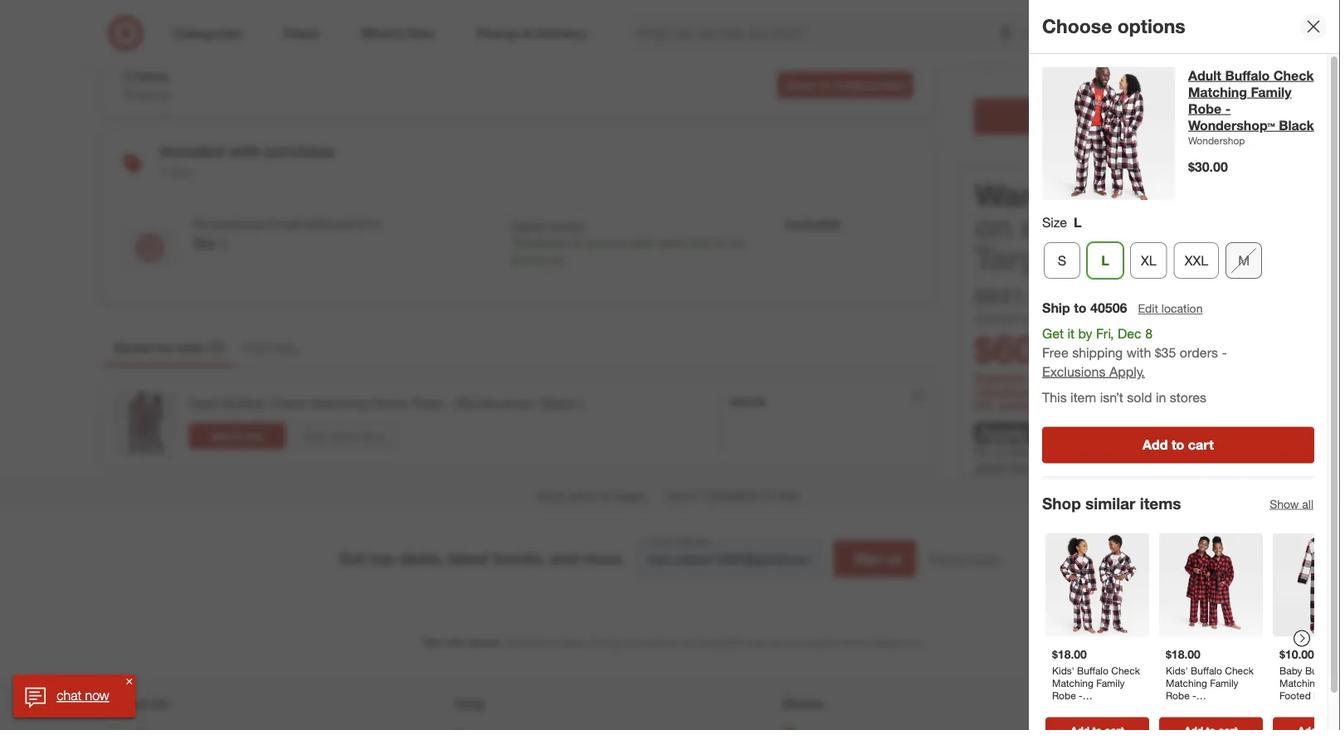 Task type: locate. For each thing, give the bounding box(es) containing it.
- inside adult buffalo check matching family robe - wondershop™ black wondershop
[[1226, 100, 1231, 117]]

orders
[[1180, 345, 1219, 361]]

- inside $18.00 kids' buffalo check matching family robe - wondershop™ black l
[[1079, 690, 1083, 702]]

privacy policy link
[[930, 551, 1002, 567]]

or left are on the top of the page
[[715, 236, 726, 250]]

location inside * see offer details. restrictions apply. pricing, promotions and availability may vary by location and at target.com
[[803, 636, 839, 649]]

cart # 102000507277268
[[665, 489, 798, 503]]

apply now for a credit or debit redcard
[[975, 422, 1070, 476]]

$18.00
[[1053, 647, 1087, 661], [1166, 647, 1201, 661]]

1 horizontal spatial target
[[975, 238, 1068, 277]]

similar
[[330, 430, 359, 443], [1086, 494, 1136, 513]]

0 horizontal spatial $30.00
[[731, 395, 766, 409]]

add to cart inside adult buffalo check matching family robe - wondershop™ black l list item
[[211, 430, 264, 442]]

2 horizontal spatial black
[[1279, 117, 1315, 133]]

now for chat
[[85, 688, 109, 704]]

cart for the add to cart button to the left
[[245, 430, 264, 442]]

1 vertical spatial location
[[803, 636, 839, 649]]

1 vertical spatial now
[[85, 688, 109, 704]]

to inside adult buffalo check matching family robe - wondershop™ black l list item
[[232, 430, 242, 442]]

at left target.com
[[861, 636, 869, 649]]

l
[[1074, 215, 1082, 231], [1102, 252, 1110, 268], [579, 395, 587, 411], [1053, 714, 1058, 727], [1166, 714, 1172, 727]]

savings
[[997, 397, 1042, 412]]

1 vertical spatial with
[[1127, 345, 1152, 361]]

0 horizontal spatial add to cart button
[[189, 423, 286, 449]]

5% savings
[[975, 397, 1042, 412]]

shipping down what can we help you find? suggestions appear below search field
[[837, 79, 877, 91]]

and left the more.
[[550, 549, 578, 568]]

$18.00 down kids' buffalo check matching family robe - wondershop™ red l image
[[1166, 647, 1201, 661]]

in
[[1156, 389, 1167, 405]]

1 vertical spatial or
[[1043, 444, 1055, 460]]

matching inside adult buffalo check matching family robe - wondershop™ black wondershop
[[1189, 84, 1248, 100]]

privacy policy
[[930, 552, 1002, 566]]

chat now button
[[13, 675, 136, 718]]

now inside apply now for a credit or debit redcard
[[1034, 422, 1070, 444]]

0 horizontal spatial $18.00
[[1053, 647, 1087, 661]]

all
[[1133, 109, 1148, 125], [1303, 497, 1314, 511]]

shipping up exclusions apply. link
[[1073, 345, 1123, 361]]

similar down "*some"
[[1086, 494, 1136, 513]]

1 vertical spatial shop similar items
[[1043, 494, 1182, 513]]

adult up wondershop
[[1189, 67, 1222, 83]]

0 horizontal spatial shipping
[[837, 79, 877, 91]]

1 horizontal spatial item
[[1071, 389, 1097, 405]]

item down exclusions
[[1071, 389, 1097, 405]]

at inside not available at columbia change store
[[674, 4, 684, 19]]

item up promotional email giftcard $10 image
[[169, 165, 192, 179]]

1 horizontal spatial add to cart
[[1143, 437, 1214, 453]]

1 horizontal spatial location
[[1162, 301, 1203, 316]]

items left ship
[[659, 236, 687, 250]]

adult inside adult buffalo check matching family robe - wondershop™ black wondershop
[[1189, 67, 1222, 83]]

1 vertical spatial 5%
[[975, 397, 994, 412]]

2 $18.00 from the left
[[1166, 647, 1201, 661]]

cart inside choose options dialog
[[1188, 437, 1214, 453]]

black
[[1279, 117, 1315, 133], [542, 395, 576, 411], [1117, 702, 1142, 714]]

robe inside $18.00 kids' buffalo check matching family robe - wondershop™ black l
[[1053, 690, 1076, 702]]

digital transfer transferred to account after items ship or are picked up.
[[511, 219, 745, 267]]

by right vary
[[790, 636, 800, 649]]

giftcard
[[304, 216, 355, 232]]

0 vertical spatial apply.
[[1179, 461, 1205, 474]]

or inside digital transfer transferred to account after items ship or are picked up.
[[715, 236, 726, 250]]

stores
[[1170, 389, 1207, 405]]

1 right later
[[213, 340, 220, 356]]

2 vertical spatial 1
[[213, 340, 220, 356]]

add right adult buffalo check matching family robe - wondershop&#8482; black l image
[[211, 430, 230, 442]]

0 horizontal spatial location
[[803, 636, 839, 649]]

0 vertical spatial adult
[[1189, 67, 1222, 83]]

1 kids' from the left
[[1053, 665, 1075, 677]]

trends,
[[494, 549, 546, 568]]

add for the add to cart button to the left
[[211, 430, 230, 442]]

2 vertical spatial at
[[861, 636, 869, 649]]

0 horizontal spatial all
[[1133, 109, 1148, 125]]

redcard up "apply"
[[983, 385, 1036, 400]]

0 vertical spatial by
[[1079, 326, 1093, 342]]

$18.00 down kids' buffalo check matching family robe - wondershop™ black l image
[[1053, 647, 1087, 661]]

$18.00 inside $18.00 kids' buffalo check matching family robe - wondershop™ black l
[[1053, 647, 1087, 661]]

check inside adult buffalo check matching family robe - wondershop™ black l link
[[269, 395, 307, 411]]

at right available
[[674, 4, 684, 19]]

l link
[[1087, 242, 1124, 279]]

- inside the $18.00 kids' buffalo check matching family robe - wondershop™ red l
[[1193, 690, 1197, 702]]

with up the this
[[1028, 371, 1053, 386]]

items inside choose options dialog
[[1140, 494, 1182, 513]]

0 horizontal spatial item
[[169, 165, 192, 179]]

or right credit
[[1043, 444, 1055, 460]]

1 up promotional email giftcard $10 image
[[160, 165, 166, 179]]

-
[[1226, 100, 1231, 117], [1222, 345, 1227, 361], [447, 395, 452, 411], [1079, 690, 1083, 702], [1193, 690, 1197, 702]]

items up "shipping"
[[134, 69, 169, 85]]

items down what can we help you find? suggestions appear below search field
[[880, 79, 906, 91]]

1 horizontal spatial $30.00
[[1189, 159, 1228, 175]]

change
[[534, 21, 575, 35]]

0 vertical spatial at
[[674, 4, 684, 19]]

search button
[[1018, 15, 1058, 55]]

sold
[[1127, 389, 1153, 405]]

robe inside the $18.00 kids' buffalo check matching family robe - wondershop™ red l
[[1166, 690, 1190, 702]]

for left a
[[975, 444, 991, 460]]

0 horizontal spatial kids'
[[1053, 665, 1075, 677]]

0 vertical spatial item
[[169, 165, 192, 179]]

0 horizontal spatial with
[[229, 141, 261, 160]]

None text field
[[639, 541, 820, 577]]

0 vertical spatial get
[[1043, 326, 1064, 342]]

and left target.com
[[841, 636, 858, 649]]

kids' buffalo check matching family robe - wondershop™ black l image
[[1046, 533, 1150, 637]]

$641.98
[[975, 282, 1057, 310]]

0 vertical spatial redcard
[[983, 385, 1036, 400]]

all up the save
[[1133, 109, 1148, 125]]

target left cart
[[613, 489, 645, 503]]

1 vertical spatial apply.
[[561, 636, 587, 649]]

0 horizontal spatial included
[[160, 141, 224, 160]]

5%
[[1179, 175, 1227, 214], [975, 397, 994, 412]]

check out shipping items
[[785, 79, 906, 91]]

out up the save
[[1109, 109, 1129, 125]]

0 vertical spatial for
[[156, 340, 173, 356]]

shop similar items down "*some"
[[1043, 494, 1182, 513]]

1 horizontal spatial add
[[1143, 437, 1168, 453]]

check inside $18.00 kids' buffalo check matching family robe - wondershop™ black l
[[1112, 665, 1140, 677]]

5% down wondershop
[[1179, 175, 1227, 214]]

robe
[[1189, 100, 1222, 117], [412, 395, 444, 411], [1053, 690, 1076, 702], [1166, 690, 1190, 702]]

buffalo inside the $18.00 kids' buffalo check matching family robe - wondershop™ red l
[[1191, 665, 1223, 677]]

shop safely at target
[[536, 489, 645, 503]]

1 horizontal spatial now
[[1034, 422, 1070, 444]]

choose
[[1043, 15, 1113, 38]]

target up $641.98
[[975, 238, 1068, 277]]

0 horizontal spatial add to cart
[[211, 430, 264, 442]]

location right vary
[[803, 636, 839, 649]]

group inside choose options dialog
[[1041, 213, 1315, 285]]

add to cart for rightmost the add to cart button
[[1143, 437, 1214, 453]]

item inside included with purchase 1 item
[[169, 165, 192, 179]]

0 horizontal spatial similar
[[330, 430, 359, 443]]

1 vertical spatial for
[[975, 444, 991, 460]]

0 horizontal spatial out
[[818, 79, 834, 91]]

0 vertical spatial or
[[715, 236, 726, 250]]

out for shipping
[[818, 79, 834, 91]]

with down dec
[[1127, 345, 1152, 361]]

add for rightmost the add to cart button
[[1143, 437, 1168, 453]]

or inside apply now for a credit or debit redcard
[[1043, 444, 1055, 460]]

exclusions apply. link
[[1043, 364, 1145, 380]]

0 horizontal spatial shop
[[303, 430, 327, 443]]

1 horizontal spatial 5%
[[1179, 175, 1227, 214]]

1 horizontal spatial included
[[786, 216, 841, 232]]

$641.98 current subtotal $609.88
[[975, 282, 1110, 372]]

1 right qty
[[219, 235, 227, 251]]

1 vertical spatial shipping
[[1073, 345, 1123, 361]]

at for target
[[600, 489, 610, 503]]

1 vertical spatial out
[[1109, 109, 1129, 125]]

every
[[1021, 207, 1103, 245]]

all inside choose options dialog
[[1303, 497, 1314, 511]]

columbia
[[687, 4, 737, 19]]

wondershop™ inside list item
[[456, 395, 539, 411]]

location inside button
[[1162, 301, 1203, 316]]

5
[[123, 69, 131, 85]]

0 vertical spatial 5%
[[1179, 175, 1227, 214]]

cart
[[665, 489, 687, 503]]

at inside * see offer details. restrictions apply. pricing, promotions and availability may vary by location and at target.com
[[861, 636, 869, 649]]

0 horizontal spatial for
[[156, 340, 173, 356]]

shop similar items
[[303, 430, 386, 443], [1043, 494, 1182, 513]]

kids' buffalo check matching family robe - wondershop™ red l image
[[1160, 533, 1263, 637]]

adult buffalo check matching family robe - wondershop™ black link
[[1189, 67, 1315, 134]]

$10.00
[[1280, 647, 1315, 661]]

kids' inside $18.00 kids' buffalo check matching family robe - wondershop™ black l
[[1053, 665, 1075, 677]]

0 vertical spatial $30.00
[[1189, 159, 1228, 175]]

to inside digital transfer transferred to account after items ship or are picked up.
[[573, 236, 583, 250]]

2 vertical spatial with
[[1028, 371, 1053, 386]]

out
[[818, 79, 834, 91], [1109, 109, 1129, 125]]

out inside 'button'
[[818, 79, 834, 91]]

cart
[[245, 430, 264, 442], [1188, 437, 1214, 453]]

1 horizontal spatial kids'
[[1166, 665, 1188, 677]]

add to cart inside choose options dialog
[[1143, 437, 1214, 453]]

m
[[1239, 252, 1250, 268]]

by right it
[[1079, 326, 1093, 342]]

2 horizontal spatial at
[[861, 636, 869, 649]]

similar down adult buffalo check matching family robe - wondershop™ black l link
[[330, 430, 359, 443]]

1 horizontal spatial all
[[1303, 497, 1314, 511]]

add up adult buffalo check matching family robe - wondershop™ black link
[[1213, 50, 1237, 67]]

0 vertical spatial out
[[818, 79, 834, 91]]

shop down adult buffalo check matching family robe - wondershop™ black l link
[[303, 430, 327, 443]]

location right edit
[[1162, 301, 1203, 316]]

exclusions
[[1043, 364, 1106, 380]]

add inside adult buffalo check matching family robe - wondershop™ black l list item
[[211, 430, 230, 442]]

adult inside list item
[[189, 395, 220, 411]]

red
[[1231, 702, 1249, 714]]

1 horizontal spatial or
[[1043, 444, 1055, 460]]

buffalo
[[1226, 67, 1270, 83], [224, 395, 265, 411], [1078, 665, 1109, 677], [1191, 665, 1223, 677], [1306, 665, 1337, 677]]

c
[[1340, 665, 1341, 677]]

1 vertical spatial included
[[786, 216, 841, 232]]

0 horizontal spatial now
[[85, 688, 109, 704]]

get for get it by fri, dec 8 free shipping with $35 orders - exclusions apply.
[[1043, 326, 1064, 342]]

chat now dialog
[[13, 675, 136, 718]]

out inside button
[[1109, 109, 1129, 125]]

l inside the $18.00 kids' buffalo check matching family robe - wondershop™ red l
[[1166, 714, 1172, 727]]

2 kids' from the left
[[1166, 665, 1188, 677]]

to inside want to save 5% on every target run?
[[1059, 175, 1090, 214]]

get down subtotal
[[1043, 326, 1064, 342]]

items down restrictions
[[1140, 494, 1182, 513]]

shop
[[303, 430, 327, 443], [536, 489, 563, 503], [1043, 494, 1081, 513]]

matching inside $18.00 kids' buffalo check matching family robe - wondershop™ black l
[[1053, 677, 1094, 690]]

group containing size
[[1041, 213, 1315, 285]]

0 horizontal spatial shop similar items
[[303, 430, 386, 443]]

shop left safely
[[536, 489, 563, 503]]

l inside list item
[[579, 395, 587, 411]]

stores
[[783, 696, 824, 712]]

subtotal with
[[975, 371, 1057, 386]]

$18.00 inside the $18.00 kids' buffalo check matching family robe - wondershop™ red l
[[1166, 647, 1201, 661]]

size l
[[1043, 215, 1082, 231]]

and left availability
[[679, 636, 696, 649]]

redcard down apply now button
[[1009, 460, 1062, 476]]

latest
[[448, 549, 489, 568]]

black inside list item
[[542, 395, 576, 411]]

kids' for $18.00 kids' buffalo check matching family robe - wondershop™ red l
[[1166, 665, 1188, 677]]

for left later
[[156, 340, 173, 356]]

2 vertical spatial black
[[1117, 702, 1142, 714]]

cart item ready to fulfill group
[[103, 0, 933, 57], [103, 195, 933, 301]]

0 vertical spatial similar
[[330, 430, 359, 443]]

apply. right restrictions
[[1179, 461, 1205, 474]]

1 vertical spatial 1
[[219, 235, 227, 251]]

xxl
[[1185, 252, 1209, 268]]

pricing,
[[590, 636, 623, 649]]

1 horizontal spatial with
[[1028, 371, 1053, 386]]

0 vertical spatial shop similar items
[[303, 430, 386, 443]]

1 horizontal spatial cart
[[1188, 437, 1214, 453]]

0 vertical spatial included
[[160, 141, 224, 160]]

black inside adult buffalo check matching family robe - wondershop™ black wondershop
[[1279, 117, 1315, 133]]

get left the top on the bottom of the page
[[339, 549, 365, 568]]

restrictions
[[506, 636, 559, 649]]

check inside the $18.00 kids' buffalo check matching family robe - wondershop™ red l
[[1225, 665, 1254, 677]]

by
[[1079, 326, 1093, 342], [790, 636, 800, 649]]

1 vertical spatial similar
[[1086, 494, 1136, 513]]

target inside want to save 5% on every target run?
[[975, 238, 1068, 277]]

add to cart button
[[189, 423, 286, 449], [1043, 427, 1315, 463]]

at right safely
[[600, 489, 610, 503]]

1 vertical spatial adult
[[189, 395, 220, 411]]

add inside choose options dialog
[[1143, 437, 1168, 453]]

with left purchase
[[229, 141, 261, 160]]

adult buffalo check matching family robe - wondershop™ black l link
[[189, 394, 587, 413]]

1 horizontal spatial shop
[[536, 489, 563, 503]]

2 horizontal spatial with
[[1127, 345, 1152, 361]]

add up restrictions
[[1143, 437, 1168, 453]]

at for columbia
[[674, 4, 684, 19]]

1 vertical spatial $30.00
[[731, 395, 766, 409]]

check inside adult buffalo check matching family robe - wondershop™ black wondershop
[[1274, 67, 1314, 83]]

now inside button
[[85, 688, 109, 704]]

group
[[1041, 213, 1315, 285]]

1 inside included with purchase 1 item
[[160, 165, 166, 179]]

with
[[229, 141, 261, 160], [1127, 345, 1152, 361], [1028, 371, 1053, 386]]

2 cart item ready to fulfill group from the top
[[103, 195, 933, 301]]

apply. left the pricing,
[[561, 636, 587, 649]]

1 horizontal spatial for
[[975, 444, 991, 460]]

shipping
[[837, 79, 877, 91], [1073, 345, 1123, 361]]

1 vertical spatial at
[[600, 489, 610, 503]]

What can we help you find? suggestions appear below search field
[[628, 15, 1030, 51]]

included inside included with purchase 1 item
[[160, 141, 224, 160]]

0 vertical spatial now
[[1034, 422, 1070, 444]]

items down adult buffalo check matching family robe - wondershop™ black l link
[[361, 430, 386, 443]]

check out shipping items button
[[778, 72, 914, 98]]

0 vertical spatial location
[[1162, 301, 1203, 316]]

0 horizontal spatial 5%
[[975, 397, 994, 412]]

5 items shipping
[[123, 69, 169, 102]]

cart inside adult buffalo check matching family robe - wondershop™ black l list item
[[245, 430, 264, 442]]

availability
[[698, 636, 744, 649]]

0 horizontal spatial target
[[613, 489, 645, 503]]

5% down subtotal
[[975, 397, 994, 412]]

1 horizontal spatial at
[[674, 4, 684, 19]]

0 vertical spatial target
[[975, 238, 1068, 277]]

buffalo inside $18.00 kids' buffalo check matching family robe - wondershop™ black l
[[1078, 665, 1109, 677]]

about us
[[109, 696, 168, 712]]

get
[[1043, 326, 1064, 342], [339, 549, 365, 568]]

by inside get it by fri, dec 8 free shipping with $35 orders - exclusions apply.
[[1079, 326, 1093, 342]]

1 vertical spatial item
[[1071, 389, 1097, 405]]

1 vertical spatial redcard
[[1009, 460, 1062, 476]]

with inside included with purchase 1 item
[[229, 141, 261, 160]]

out down what can we help you find? suggestions appear below search field
[[818, 79, 834, 91]]

0 vertical spatial with
[[229, 141, 261, 160]]

sign up button
[[834, 541, 917, 577]]

1 vertical spatial black
[[542, 395, 576, 411]]

1 horizontal spatial similar
[[1086, 494, 1136, 513]]

edit location button
[[1138, 300, 1204, 318]]

now down the this
[[1034, 422, 1070, 444]]

0 horizontal spatial or
[[715, 236, 726, 250]]

$18.00 kids' buffalo check matching family robe - wondershop™ black l
[[1053, 647, 1142, 727]]

are
[[729, 236, 745, 250]]

0 horizontal spatial add
[[211, 430, 230, 442]]

1 horizontal spatial black
[[1117, 702, 1142, 714]]

get for get top deals, latest trends, and more.
[[339, 549, 365, 568]]

0 vertical spatial black
[[1279, 117, 1315, 133]]

adult for adult buffalo check matching family robe - wondershop™ black l
[[189, 395, 220, 411]]

1 cart item ready to fulfill group from the top
[[103, 0, 933, 57]]

1 $18.00 from the left
[[1053, 647, 1087, 661]]

add
[[1213, 50, 1237, 67], [211, 430, 230, 442], [1143, 437, 1168, 453]]

target
[[975, 238, 1068, 277], [613, 489, 645, 503]]

item inside choose options dialog
[[1071, 389, 1097, 405]]

included
[[160, 141, 224, 160], [786, 216, 841, 232]]

items
[[134, 69, 169, 85], [880, 79, 906, 91], [659, 236, 687, 250], [361, 430, 386, 443], [1140, 494, 1182, 513]]

apply
[[979, 422, 1028, 444]]

1 horizontal spatial out
[[1109, 109, 1129, 125]]

now right chat
[[85, 688, 109, 704]]

matching inside the $18.00 kids' buffalo check matching family robe - wondershop™ red l
[[1166, 677, 1208, 690]]

get it by fri, dec 8 free shipping with $35 orders - exclusions apply.
[[1043, 326, 1227, 380]]

0 horizontal spatial cart
[[245, 430, 264, 442]]

1 horizontal spatial by
[[1079, 326, 1093, 342]]

1 horizontal spatial adult
[[1189, 67, 1222, 83]]

save
[[1098, 175, 1171, 214]]

s
[[1058, 252, 1067, 268]]

adult down (
[[189, 395, 220, 411]]

shop down apply now for a credit or debit redcard
[[1043, 494, 1081, 513]]

family inside the $18.00 kids' buffalo check matching family robe - wondershop™ red l
[[1210, 677, 1239, 690]]

buffalo inside $10.00 baby buffalo c
[[1306, 665, 1337, 677]]

items inside button
[[361, 430, 386, 443]]

1 vertical spatial all
[[1303, 497, 1314, 511]]

kids' inside the $18.00 kids' buffalo check matching family robe - wondershop™ red l
[[1166, 665, 1188, 677]]

check inside 'check out shipping items' 'button'
[[785, 79, 816, 91]]

shop similar items down adult buffalo check matching family robe - wondershop™ black l link
[[303, 430, 386, 443]]

shipping
[[123, 87, 169, 102]]

1 horizontal spatial get
[[1043, 326, 1064, 342]]

cart item ready to fulfill group containing promotional email giftcard $10
[[103, 195, 933, 301]]

1 horizontal spatial shop similar items
[[1043, 494, 1182, 513]]

get inside get it by fri, dec 8 free shipping with $35 orders - exclusions apply.
[[1043, 326, 1064, 342]]

similar inside button
[[330, 430, 359, 443]]

all right show
[[1303, 497, 1314, 511]]

0 horizontal spatial apply.
[[561, 636, 587, 649]]



Task type: vqa. For each thing, say whether or not it's contained in the screenshot.
"Matching" within $18.00 Kids' Buffalo Check Matching Family Robe - Wondershop™ Black L
yes



Task type: describe. For each thing, give the bounding box(es) containing it.
details.
[[469, 636, 503, 649]]

debit
[[975, 460, 1005, 476]]

run?
[[1077, 238, 1145, 277]]

apply now button
[[975, 422, 1075, 444]]

✕
[[126, 676, 132, 686]]

✕ button
[[123, 675, 136, 688]]

items inside 'button'
[[880, 79, 906, 91]]

family inside $18.00 kids' buffalo check matching family robe - wondershop™ black l
[[1097, 677, 1125, 690]]

cart item ready to fulfill group containing not available at columbia change store
[[103, 0, 933, 57]]

buffalo for $18.00 kids' buffalo check matching family robe - wondershop™ red l
[[1191, 665, 1223, 677]]

black for adult buffalo check matching family robe - wondershop™ black wondershop
[[1279, 117, 1315, 133]]

check out all
[[1065, 109, 1148, 125]]

*some
[[1095, 461, 1124, 474]]

shop inside button
[[303, 430, 327, 443]]

us
[[151, 696, 168, 712]]

$609.88
[[975, 326, 1110, 372]]

1 horizontal spatial add to cart button
[[1043, 427, 1315, 463]]

edit
[[1138, 301, 1159, 316]]

buffalo for $18.00 kids' buffalo check matching family robe - wondershop™ black l
[[1078, 665, 1109, 677]]

add to cart for the add to cart button to the left
[[211, 430, 264, 442]]

check out all button
[[974, 99, 1238, 135]]

later
[[177, 340, 205, 356]]

promotions
[[625, 636, 676, 649]]

with for subtotal
[[1028, 371, 1053, 386]]

$18.00 kids' buffalo check matching family robe - wondershop™ red l
[[1166, 647, 1254, 727]]

top
[[370, 549, 395, 568]]

buffalo for $10.00 baby buffalo c
[[1306, 665, 1337, 677]]

matching inside list item
[[311, 395, 366, 411]]

0 horizontal spatial and
[[550, 549, 578, 568]]

out for all
[[1109, 109, 1129, 125]]

black inside $18.00 kids' buffalo check matching family robe - wondershop™ black l
[[1117, 702, 1142, 714]]

1 horizontal spatial apply.
[[1179, 461, 1205, 474]]

picked
[[511, 252, 546, 267]]

check inside check out all button
[[1065, 109, 1105, 125]]

now for apply
[[1034, 422, 1070, 444]]

not available radio
[[511, 12, 528, 28]]

transfer
[[547, 219, 586, 233]]

choose options
[[1043, 15, 1186, 38]]

by inside * see offer details. restrictions apply. pricing, promotions and availability may vary by location and at target.com
[[790, 636, 800, 649]]

restrictions
[[1127, 461, 1176, 474]]

#
[[691, 489, 698, 503]]

1 inside the promotional email giftcard $10 qty 1
[[219, 235, 227, 251]]

a
[[994, 444, 1002, 460]]

with inside get it by fri, dec 8 free shipping with $35 orders - exclusions apply.
[[1127, 345, 1152, 361]]

$10.00 baby buffalo c
[[1280, 647, 1341, 727]]

available
[[626, 4, 671, 19]]

$30.00 inside choose options dialog
[[1189, 159, 1228, 175]]

code
[[1057, 50, 1087, 67]]

promo
[[1014, 50, 1053, 67]]

adult buffalo check matching family robe - wondershop&#8482; black l image
[[112, 391, 179, 457]]

items inside 5 items shipping
[[134, 69, 169, 85]]

s link
[[1044, 242, 1081, 279]]

privacy
[[930, 552, 968, 566]]

promotional email giftcard $10 image
[[117, 215, 183, 281]]

target.com
[[872, 636, 921, 649]]

xl
[[1141, 252, 1157, 268]]

robe inside adult buffalo check matching family robe - wondershop™ black wondershop
[[1189, 100, 1222, 117]]

adult buffalo check matching family robe - wondershop™ black l list item
[[103, 381, 934, 467]]

$10
[[358, 216, 380, 232]]

$30.00 inside adult buffalo check matching family robe - wondershop™ black l list item
[[731, 395, 766, 409]]

shipping inside get it by fri, dec 8 free shipping with $35 orders - exclusions apply.
[[1073, 345, 1123, 361]]

shop similar items button
[[296, 423, 393, 450]]

* see offer details. restrictions apply. pricing, promotions and availability may vary by location and at target.com
[[420, 634, 921, 649]]

- inside adult buffalo check matching family robe - wondershop™ black l link
[[447, 395, 452, 411]]

kids' for $18.00 kids' buffalo check matching family robe - wondershop™ black l
[[1053, 665, 1075, 677]]

shop inside choose options dialog
[[1043, 494, 1081, 513]]

redcard inside apply now for a credit or debit redcard
[[1009, 460, 1062, 476]]

for inside apply now for a credit or debit redcard
[[975, 444, 991, 460]]

included for included with purchase 1 item
[[160, 141, 224, 160]]

2 horizontal spatial and
[[841, 636, 858, 649]]

promotional
[[193, 216, 264, 232]]

sign up
[[855, 551, 902, 567]]

saved for later ( 1 )
[[113, 340, 224, 356]]

purchase
[[265, 141, 335, 160]]

not available at columbia change store
[[534, 4, 737, 35]]

baby
[[1280, 665, 1303, 677]]

items inside digital transfer transferred to account after items ship or are picked up.
[[659, 236, 687, 250]]

favorites link
[[234, 332, 308, 367]]

options
[[1118, 15, 1186, 38]]

subtotal
[[975, 371, 1025, 386]]

wondershop
[[1189, 134, 1245, 147]]

5% inside want to save 5% on every target run?
[[1179, 175, 1227, 214]]

about
[[109, 696, 147, 712]]

1 vertical spatial target
[[613, 489, 645, 503]]

this item isn't sold in stores
[[1043, 389, 1207, 405]]

1 horizontal spatial and
[[679, 636, 696, 649]]

qty
[[193, 235, 215, 251]]

black for adult buffalo check matching family robe - wondershop™ black l
[[542, 395, 576, 411]]

apply. inside * see offer details. restrictions apply. pricing, promotions and availability may vary by location and at target.com
[[561, 636, 587, 649]]

offer
[[444, 636, 466, 649]]

email
[[268, 216, 301, 232]]

included for included
[[786, 216, 841, 232]]

robe inside adult buffalo check matching family robe - wondershop™ black l link
[[412, 395, 444, 411]]

8
[[1146, 326, 1153, 342]]

credit
[[1005, 444, 1039, 460]]

shipping inside 'button'
[[837, 79, 877, 91]]

l inside $18.00 kids' buffalo check matching family robe - wondershop™ black l
[[1053, 714, 1058, 727]]

ship
[[690, 236, 712, 250]]

wondershop™ inside $18.00 kids' buffalo check matching family robe - wondershop™ black l
[[1053, 702, 1114, 714]]

adult buffalo check matching family robe - wondershop™ black wondershop
[[1189, 67, 1315, 147]]

current
[[975, 310, 1020, 326]]

m link
[[1226, 242, 1263, 279]]

*some restrictions apply.
[[1095, 461, 1205, 474]]

cart for rightmost the add to cart button
[[1188, 437, 1214, 453]]

2 horizontal spatial add
[[1213, 50, 1237, 67]]

wondershop™ inside the $18.00 kids' buffalo check matching family robe - wondershop™ red l
[[1166, 702, 1228, 714]]

sign
[[855, 551, 883, 567]]

- inside get it by fri, dec 8 free shipping with $35 orders - exclusions apply.
[[1222, 345, 1227, 361]]

safely
[[567, 489, 597, 503]]

family inside adult buffalo check matching family robe - wondershop™ black wondershop
[[1251, 84, 1292, 100]]

ship
[[1043, 300, 1071, 316]]

similar inside choose options dialog
[[1086, 494, 1136, 513]]

dec
[[1118, 326, 1142, 342]]

with for included
[[229, 141, 261, 160]]

0 vertical spatial all
[[1133, 109, 1148, 125]]

ship to 40506
[[1043, 300, 1128, 316]]

$18.00 for $18.00 kids' buffalo check matching family robe - wondershop™ red l
[[1166, 647, 1201, 661]]

wondershop™ inside adult buffalo check matching family robe - wondershop™ black wondershop
[[1189, 117, 1276, 133]]

see
[[423, 636, 441, 649]]

up
[[886, 551, 902, 567]]

want to save 5% on every target run?
[[975, 175, 1227, 277]]

buffalo inside adult buffalo check matching family robe - wondershop™ black wondershop
[[1226, 67, 1270, 83]]

transferred
[[511, 236, 569, 250]]

choose options dialog
[[1029, 0, 1341, 730]]

size
[[1043, 215, 1068, 231]]

adult for adult buffalo check matching family robe - wondershop™ black wondershop
[[1189, 67, 1222, 83]]

shop similar items inside choose options dialog
[[1043, 494, 1182, 513]]

subtotal
[[1024, 310, 1072, 326]]

adult buffalo check matching family robe - wondershop™ black image
[[1043, 67, 1175, 200]]

chat now
[[57, 688, 109, 704]]

buffalo inside list item
[[224, 395, 265, 411]]

promotional email giftcard $10 qty 1
[[193, 216, 380, 251]]

show all button
[[1269, 495, 1315, 513]]

)
[[220, 340, 224, 356]]

included with purchase 1 item
[[160, 141, 335, 179]]

edit location
[[1138, 301, 1203, 316]]

$18.00 for $18.00 kids' buffalo check matching family robe - wondershop™ black l
[[1053, 647, 1087, 661]]

want
[[975, 175, 1051, 214]]

deals,
[[399, 549, 443, 568]]

shop similar items inside button
[[303, 430, 386, 443]]

isn't
[[1100, 389, 1124, 405]]

saved
[[113, 340, 152, 356]]

chat
[[57, 688, 81, 704]]

family inside list item
[[370, 395, 408, 411]]



